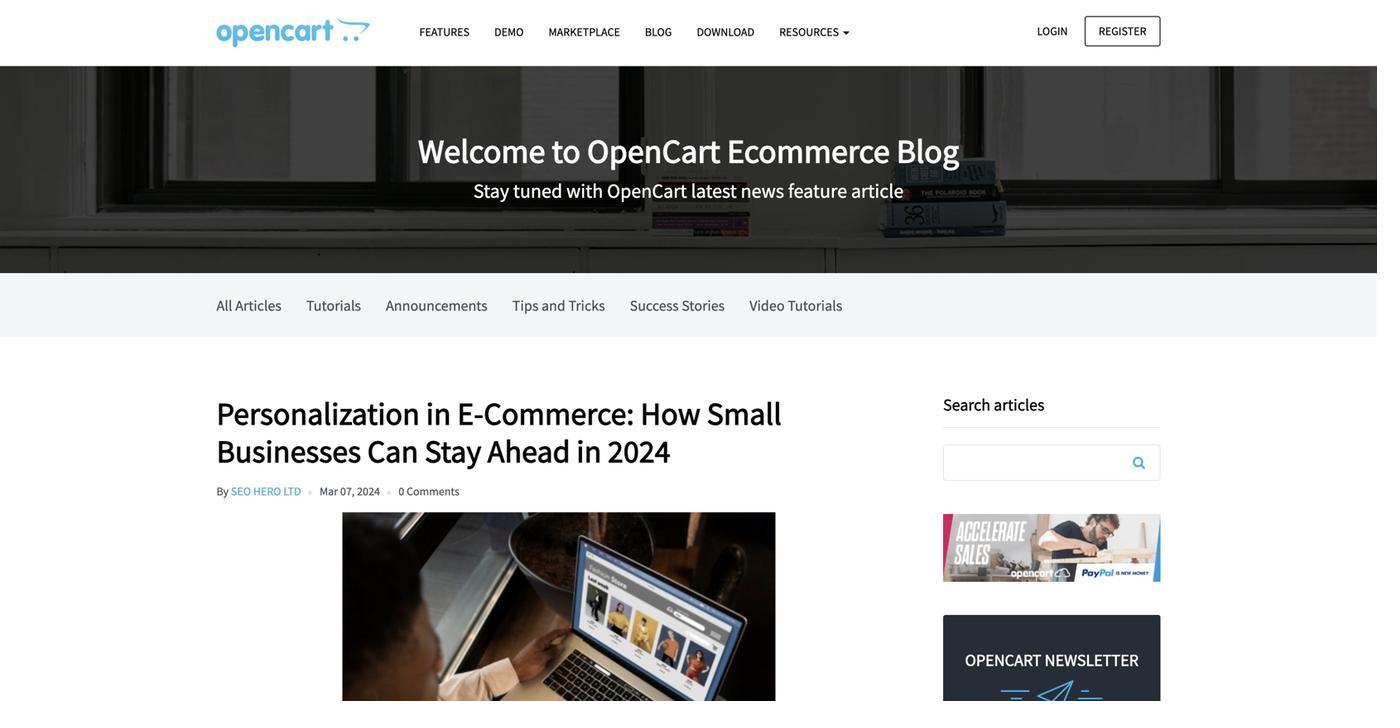 Task type: describe. For each thing, give the bounding box(es) containing it.
0 horizontal spatial 2024
[[357, 484, 380, 499]]

demo link
[[482, 17, 537, 47]]

article
[[852, 179, 904, 204]]

login
[[1038, 24, 1069, 39]]

feature
[[789, 179, 848, 204]]

businesses
[[217, 432, 361, 472]]

how
[[641, 394, 701, 434]]

stay inside the personalization in e-commerce: how small businesses can stay ahead in 2024
[[425, 432, 482, 472]]

personalization in e-commerce: how small businesses can stay ahead in 2024
[[217, 394, 782, 472]]

tips and tricks link
[[513, 273, 605, 337]]

video tutorials
[[750, 297, 843, 315]]

07,
[[340, 484, 355, 499]]

announcements link
[[386, 273, 488, 337]]

marketplace link
[[537, 17, 633, 47]]

tuned
[[514, 179, 563, 204]]

features link
[[407, 17, 482, 47]]

personalization in e-commerce: how small businesses can stay ahead in 2024 image
[[217, 513, 903, 702]]

personalization in e-commerce: how small businesses can stay ahead in 2024 link
[[217, 394, 919, 472]]

login link
[[1024, 16, 1083, 46]]

video
[[750, 297, 785, 315]]

search image
[[1134, 457, 1146, 470]]

hero
[[253, 484, 281, 499]]

2 tutorials from the left
[[788, 297, 843, 315]]

to
[[552, 130, 581, 172]]

tips
[[513, 297, 539, 315]]

resources
[[780, 24, 842, 39]]

seo hero ltd link
[[231, 484, 301, 499]]

1 vertical spatial opencart
[[607, 179, 687, 204]]

e-
[[458, 394, 484, 434]]

features
[[420, 24, 470, 39]]

all
[[217, 297, 232, 315]]

2024 inside the personalization in e-commerce: how small businesses can stay ahead in 2024
[[608, 432, 671, 472]]

demo
[[495, 24, 524, 39]]

success
[[630, 297, 679, 315]]

tricks
[[569, 297, 605, 315]]

download
[[697, 24, 755, 39]]

download link
[[685, 17, 767, 47]]

opencart - blog image
[[217, 17, 370, 47]]

video tutorials link
[[750, 273, 843, 337]]

with
[[567, 179, 604, 204]]



Task type: locate. For each thing, give the bounding box(es) containing it.
tutorials
[[306, 297, 361, 315], [788, 297, 843, 315]]

tutorials right articles
[[306, 297, 361, 315]]

0 vertical spatial 2024
[[608, 432, 671, 472]]

blog left the download at right
[[645, 24, 672, 39]]

None text field
[[945, 446, 1160, 481]]

success stories link
[[630, 273, 725, 337]]

0 horizontal spatial tutorials
[[306, 297, 361, 315]]

mar
[[320, 484, 338, 499]]

small
[[707, 394, 782, 434]]

all articles link
[[217, 273, 282, 337]]

1 horizontal spatial tutorials
[[788, 297, 843, 315]]

0 vertical spatial blog
[[645, 24, 672, 39]]

ltd
[[284, 484, 301, 499]]

all articles
[[217, 297, 282, 315]]

blog up article
[[897, 130, 960, 172]]

ecommerce
[[727, 130, 890, 172]]

news
[[741, 179, 785, 204]]

success stories
[[630, 297, 725, 315]]

seo
[[231, 484, 251, 499]]

marketplace
[[549, 24, 620, 39]]

in
[[426, 394, 451, 434], [577, 432, 602, 472]]

stories
[[682, 297, 725, 315]]

1 vertical spatial stay
[[425, 432, 482, 472]]

0
[[399, 484, 405, 499]]

opencart newsletter
[[966, 650, 1139, 671]]

blog inside welcome to opencart ecommerce blog stay tuned with opencart latest news feature article
[[897, 130, 960, 172]]

can
[[368, 432, 419, 472]]

0 horizontal spatial blog
[[645, 24, 672, 39]]

comments
[[407, 484, 460, 499]]

stay down "welcome"
[[474, 179, 510, 204]]

stay
[[474, 179, 510, 204], [425, 432, 482, 472]]

1 horizontal spatial 2024
[[608, 432, 671, 472]]

announcements
[[386, 297, 488, 315]]

0 comments
[[399, 484, 460, 499]]

register
[[1099, 24, 1147, 39]]

articles
[[235, 297, 282, 315]]

in right ahead
[[577, 432, 602, 472]]

and
[[542, 297, 566, 315]]

2024
[[608, 432, 671, 472], [357, 484, 380, 499]]

personalization
[[217, 394, 420, 434]]

resources link
[[767, 17, 863, 47]]

tutorials right video
[[788, 297, 843, 315]]

mar 07, 2024
[[320, 484, 380, 499]]

blog
[[645, 24, 672, 39], [897, 130, 960, 172]]

0 vertical spatial stay
[[474, 179, 510, 204]]

ahead
[[488, 432, 571, 472]]

tutorials link
[[306, 273, 361, 337]]

1 vertical spatial 2024
[[357, 484, 380, 499]]

blog link
[[633, 17, 685, 47]]

1 tutorials from the left
[[306, 297, 361, 315]]

opencart
[[588, 130, 721, 172], [607, 179, 687, 204], [966, 650, 1042, 671]]

in left e-
[[426, 394, 451, 434]]

search articles
[[944, 395, 1045, 416]]

latest
[[691, 179, 737, 204]]

1 vertical spatial blog
[[897, 130, 960, 172]]

newsletter
[[1045, 650, 1139, 671]]

register link
[[1085, 16, 1161, 46]]

welcome to opencart ecommerce blog stay tuned with opencart latest news feature article
[[418, 130, 960, 204]]

0 vertical spatial opencart
[[588, 130, 721, 172]]

1 horizontal spatial blog
[[897, 130, 960, 172]]

0 horizontal spatial in
[[426, 394, 451, 434]]

2 vertical spatial opencart
[[966, 650, 1042, 671]]

search
[[944, 395, 991, 416]]

commerce:
[[484, 394, 635, 434]]

stay up comments
[[425, 432, 482, 472]]

stay inside welcome to opencart ecommerce blog stay tuned with opencart latest news feature article
[[474, 179, 510, 204]]

by seo hero ltd
[[217, 484, 301, 499]]

welcome
[[418, 130, 546, 172]]

1 horizontal spatial in
[[577, 432, 602, 472]]

by
[[217, 484, 229, 499]]

articles
[[994, 395, 1045, 416]]

tips and tricks
[[513, 297, 605, 315]]



Task type: vqa. For each thing, say whether or not it's contained in the screenshot.
The "(It"
no



